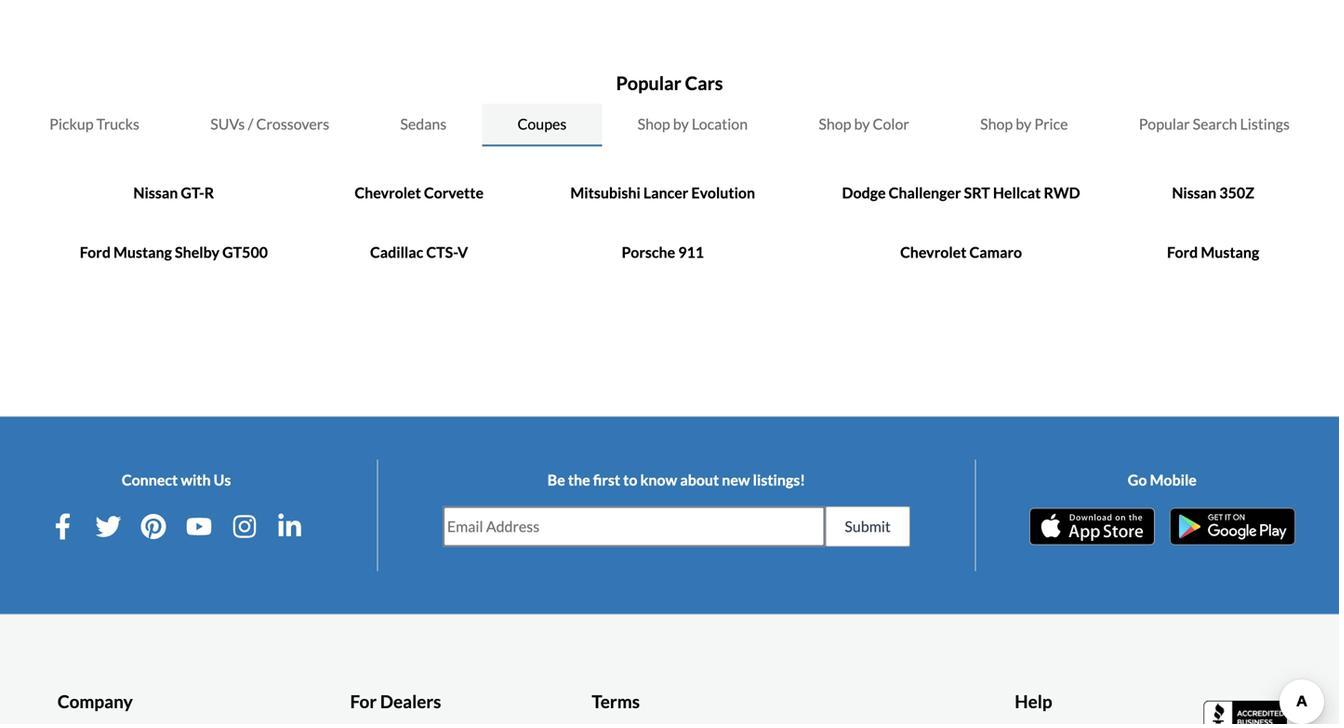 Task type: describe. For each thing, give the bounding box(es) containing it.
nissan for nissan 350z
[[1172, 184, 1217, 202]]

by for location
[[673, 115, 689, 133]]

gt500
[[222, 243, 268, 261]]

shop by location
[[638, 115, 748, 133]]

connect with us
[[122, 471, 231, 489]]

color
[[873, 115, 909, 133]]

by for price
[[1016, 115, 1032, 133]]

corvette
[[424, 184, 484, 202]]

suvs / crossovers
[[210, 115, 329, 133]]

shop for shop by color
[[819, 115, 851, 133]]

camaro
[[969, 243, 1022, 261]]

lancer
[[643, 184, 688, 202]]

download on the app store image
[[1029, 508, 1155, 545]]

the
[[568, 471, 590, 489]]

hellcat
[[993, 184, 1041, 202]]

chevrolet camaro
[[900, 243, 1022, 261]]

go
[[1128, 471, 1147, 489]]

srt
[[964, 184, 990, 202]]

ford mustang link
[[1167, 243, 1259, 261]]

chevrolet camaro link
[[900, 243, 1022, 261]]

know
[[640, 471, 677, 489]]

mustang for ford mustang
[[1201, 243, 1259, 261]]

chevrolet for chevrolet camaro
[[900, 243, 967, 261]]

dodge
[[842, 184, 886, 202]]

mitsubishi lancer evolution
[[570, 184, 755, 202]]

instagram image
[[231, 514, 257, 540]]

nissan gt-r
[[133, 184, 214, 202]]

by for color
[[854, 115, 870, 133]]

sedans
[[400, 115, 447, 133]]

porsche 911
[[622, 243, 704, 261]]

go mobile
[[1128, 471, 1197, 489]]

mustang for ford mustang shelby gt500
[[113, 243, 172, 261]]

connect
[[122, 471, 178, 489]]

popular for popular cars
[[616, 72, 681, 94]]

dealers
[[380, 691, 441, 712]]

ford for ford mustang
[[1167, 243, 1198, 261]]

v
[[458, 243, 468, 261]]

listings!
[[753, 471, 805, 489]]

/
[[248, 115, 253, 133]]

pinterest image
[[141, 514, 167, 540]]

nissan 350z
[[1172, 184, 1254, 202]]

shop for shop by price
[[980, 115, 1013, 133]]

nissan 350z link
[[1172, 184, 1254, 202]]

shop by price
[[980, 115, 1068, 133]]

price
[[1034, 115, 1068, 133]]

submit button
[[825, 506, 910, 547]]

nissan for nissan gt-r
[[133, 184, 178, 202]]

shop for shop by location
[[638, 115, 670, 133]]

location
[[692, 115, 748, 133]]

crossovers
[[256, 115, 329, 133]]



Task type: vqa. For each thing, say whether or not it's contained in the screenshot.
Nissan 350Z link
yes



Task type: locate. For each thing, give the bounding box(es) containing it.
to
[[623, 471, 637, 489]]

1 ford from the left
[[80, 243, 111, 261]]

ford mustang shelby gt500 link
[[80, 243, 268, 261]]

r
[[204, 184, 214, 202]]

1 horizontal spatial chevrolet
[[900, 243, 967, 261]]

mitsubishi lancer evolution link
[[570, 184, 755, 202]]

2 horizontal spatial by
[[1016, 115, 1032, 133]]

porsche
[[622, 243, 675, 261]]

1 horizontal spatial popular
[[1139, 115, 1190, 133]]

for dealers
[[350, 691, 441, 712]]

0 horizontal spatial by
[[673, 115, 689, 133]]

ford mustang shelby gt500
[[80, 243, 268, 261]]

click for the bbb business review of this auto listing service in cambridge ma image
[[1203, 699, 1293, 724]]

by left price
[[1016, 115, 1032, 133]]

1 shop from the left
[[638, 115, 670, 133]]

1 horizontal spatial shop
[[819, 115, 851, 133]]

listings
[[1240, 115, 1290, 133]]

mustang left shelby
[[113, 243, 172, 261]]

coupes
[[517, 115, 567, 133]]

1 horizontal spatial ford
[[1167, 243, 1198, 261]]

1 vertical spatial chevrolet
[[900, 243, 967, 261]]

shop down popular cars
[[638, 115, 670, 133]]

by
[[673, 115, 689, 133], [854, 115, 870, 133], [1016, 115, 1032, 133]]

911
[[678, 243, 704, 261]]

chevrolet for chevrolet corvette
[[355, 184, 421, 202]]

shop left color
[[819, 115, 851, 133]]

search
[[1193, 115, 1237, 133]]

1 horizontal spatial by
[[854, 115, 870, 133]]

by left 'location'
[[673, 115, 689, 133]]

rwd
[[1044, 184, 1080, 202]]

by left color
[[854, 115, 870, 133]]

0 horizontal spatial ford
[[80, 243, 111, 261]]

0 horizontal spatial popular
[[616, 72, 681, 94]]

with
[[181, 471, 211, 489]]

mobile
[[1150, 471, 1197, 489]]

submit
[[845, 517, 891, 536]]

shop by color
[[819, 115, 909, 133]]

0 vertical spatial chevrolet
[[355, 184, 421, 202]]

3 shop from the left
[[980, 115, 1013, 133]]

youtube image
[[186, 514, 212, 540]]

nissan left the '350z'
[[1172, 184, 1217, 202]]

2 by from the left
[[854, 115, 870, 133]]

gt-
[[181, 184, 204, 202]]

be the first to know about new listings!
[[548, 471, 805, 489]]

new
[[722, 471, 750, 489]]

cadillac
[[370, 243, 423, 261]]

shop
[[638, 115, 670, 133], [819, 115, 851, 133], [980, 115, 1013, 133]]

challenger
[[889, 184, 961, 202]]

us
[[214, 471, 231, 489]]

chevrolet corvette
[[355, 184, 484, 202]]

suvs
[[210, 115, 245, 133]]

help
[[1015, 691, 1052, 712]]

be
[[548, 471, 565, 489]]

about
[[680, 471, 719, 489]]

trucks
[[96, 115, 139, 133]]

popular left search
[[1139, 115, 1190, 133]]

popular
[[616, 72, 681, 94], [1139, 115, 1190, 133]]

facebook image
[[50, 514, 76, 540]]

linkedin image
[[277, 514, 303, 540]]

0 vertical spatial popular
[[616, 72, 681, 94]]

1 by from the left
[[673, 115, 689, 133]]

2 nissan from the left
[[1172, 184, 1217, 202]]

1 nissan from the left
[[133, 184, 178, 202]]

popular search listings
[[1139, 115, 1290, 133]]

Email Address email field
[[443, 507, 824, 546]]

mustang down the '350z'
[[1201, 243, 1259, 261]]

company
[[58, 691, 133, 712]]

nissan left gt-
[[133, 184, 178, 202]]

terms
[[592, 691, 640, 712]]

pickup trucks
[[49, 115, 139, 133]]

nissan
[[133, 184, 178, 202], [1172, 184, 1217, 202]]

350z
[[1219, 184, 1254, 202]]

ford mustang
[[1167, 243, 1259, 261]]

popular left cars
[[616, 72, 681, 94]]

chevrolet down challenger
[[900, 243, 967, 261]]

0 horizontal spatial nissan
[[133, 184, 178, 202]]

chevrolet up cadillac
[[355, 184, 421, 202]]

dodge challenger srt hellcat rwd link
[[842, 184, 1080, 202]]

cadillac cts-v link
[[370, 243, 468, 261]]

1 horizontal spatial mustang
[[1201, 243, 1259, 261]]

ford for ford mustang shelby gt500
[[80, 243, 111, 261]]

evolution
[[691, 184, 755, 202]]

first
[[593, 471, 620, 489]]

2 mustang from the left
[[1201, 243, 1259, 261]]

popular for popular search listings
[[1139, 115, 1190, 133]]

2 shop from the left
[[819, 115, 851, 133]]

0 horizontal spatial mustang
[[113, 243, 172, 261]]

ford
[[80, 243, 111, 261], [1167, 243, 1198, 261]]

cadillac cts-v
[[370, 243, 468, 261]]

mustang
[[113, 243, 172, 261], [1201, 243, 1259, 261]]

shop left price
[[980, 115, 1013, 133]]

cts-
[[426, 243, 458, 261]]

dodge challenger srt hellcat rwd
[[842, 184, 1080, 202]]

chevrolet corvette link
[[355, 184, 484, 202]]

2 horizontal spatial shop
[[980, 115, 1013, 133]]

chevrolet
[[355, 184, 421, 202], [900, 243, 967, 261]]

0 horizontal spatial shop
[[638, 115, 670, 133]]

mitsubishi
[[570, 184, 641, 202]]

for
[[350, 691, 377, 712]]

porsche 911 link
[[622, 243, 704, 261]]

get it on google play image
[[1170, 508, 1295, 545]]

1 mustang from the left
[[113, 243, 172, 261]]

1 vertical spatial popular
[[1139, 115, 1190, 133]]

3 by from the left
[[1016, 115, 1032, 133]]

0 horizontal spatial chevrolet
[[355, 184, 421, 202]]

1 horizontal spatial nissan
[[1172, 184, 1217, 202]]

cars
[[685, 72, 723, 94]]

twitter image
[[95, 514, 121, 540]]

2 ford from the left
[[1167, 243, 1198, 261]]

shelby
[[175, 243, 219, 261]]

pickup
[[49, 115, 94, 133]]

popular cars
[[616, 72, 723, 94]]

nissan gt-r link
[[133, 184, 214, 202]]



